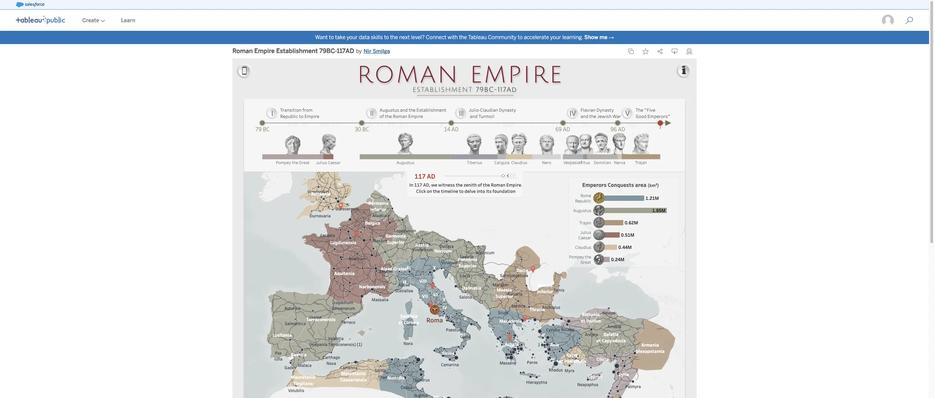 Task type: vqa. For each thing, say whether or not it's contained in the screenshot.
create dropdown button
yes



Task type: describe. For each thing, give the bounding box(es) containing it.
data
[[359, 34, 370, 40]]

3 to from the left
[[518, 34, 523, 40]]

level?
[[411, 34, 425, 40]]

go to search image
[[897, 17, 921, 25]]

79bc-
[[319, 48, 337, 55]]

2 your from the left
[[550, 34, 561, 40]]

learning.
[[562, 34, 583, 40]]

with
[[448, 34, 458, 40]]

create button
[[74, 10, 113, 31]]

tableau
[[468, 34, 487, 40]]

me
[[600, 34, 608, 40]]

learn
[[121, 17, 135, 24]]

1 the from the left
[[390, 34, 398, 40]]

salesforce logo image
[[16, 2, 44, 7]]

‫nir
[[364, 48, 371, 54]]

show
[[584, 34, 598, 40]]

establishment
[[276, 48, 318, 55]]

create
[[82, 17, 99, 24]]

take
[[335, 34, 346, 40]]

next
[[399, 34, 410, 40]]

smilga‬‎
[[373, 48, 390, 54]]



Task type: locate. For each thing, give the bounding box(es) containing it.
2 to from the left
[[384, 34, 389, 40]]

to left accelerate
[[518, 34, 523, 40]]

0 horizontal spatial to
[[329, 34, 334, 40]]

the left next
[[390, 34, 398, 40]]

0 horizontal spatial your
[[347, 34, 358, 40]]

by
[[356, 48, 362, 54]]

117ad
[[337, 48, 354, 55]]

logo image
[[16, 16, 65, 24]]

roman empire establishment 79bc-117ad by ‫nir smilga‬‎
[[232, 48, 390, 55]]

1 your from the left
[[347, 34, 358, 40]]

want
[[315, 34, 328, 40]]

to right skills
[[384, 34, 389, 40]]

your left learning.
[[550, 34, 561, 40]]

skills
[[371, 34, 383, 40]]

accelerate
[[524, 34, 549, 40]]

2 horizontal spatial to
[[518, 34, 523, 40]]

1 to from the left
[[329, 34, 334, 40]]

roman
[[232, 48, 253, 55]]

the right with
[[459, 34, 467, 40]]

the
[[390, 34, 398, 40], [459, 34, 467, 40]]

your
[[347, 34, 358, 40], [550, 34, 561, 40]]

terry.turtle image
[[881, 14, 895, 27]]

to left the "take"
[[329, 34, 334, 40]]

community
[[488, 34, 517, 40]]

make a copy image
[[628, 48, 634, 54]]

0 horizontal spatial the
[[390, 34, 398, 40]]

show me link
[[584, 34, 608, 40]]

nominate for viz of the day image
[[686, 48, 692, 55]]

learn link
[[113, 10, 143, 31]]

favorite button image
[[643, 48, 649, 54]]

‫nir smilga‬‎ link
[[364, 47, 390, 55]]

your right the "take"
[[347, 34, 358, 40]]

→
[[609, 34, 614, 40]]

want to take your data skills to the next level? connect with the tableau community to accelerate your learning. show me →
[[315, 34, 614, 40]]

2 the from the left
[[459, 34, 467, 40]]

connect
[[426, 34, 446, 40]]

1 horizontal spatial your
[[550, 34, 561, 40]]

to
[[329, 34, 334, 40], [384, 34, 389, 40], [518, 34, 523, 40]]

1 horizontal spatial the
[[459, 34, 467, 40]]

empire
[[254, 48, 275, 55]]

1 horizontal spatial to
[[384, 34, 389, 40]]



